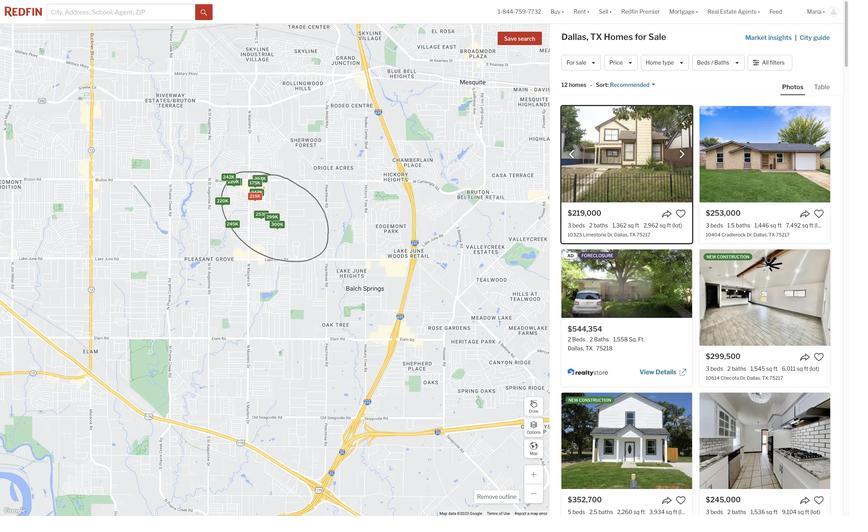 Task type: vqa. For each thing, say whether or not it's contained in the screenshot.
$245,000 favorite button option
yes



Task type: describe. For each thing, give the bounding box(es) containing it.
2 for $245,000
[[728, 509, 731, 515]]

1.5
[[728, 222, 735, 229]]

use
[[504, 511, 510, 516]]

report
[[515, 511, 527, 516]]

real
[[708, 8, 719, 15]]

favorite button checkbox for $219,000
[[676, 209, 686, 219]]

rent
[[574, 8, 586, 15]]

1,545
[[751, 365, 766, 372]]

2 for $299,500
[[728, 365, 731, 372]]

draw button
[[524, 397, 544, 416]]

1.5 baths
[[728, 222, 751, 229]]

75217 for $253,000
[[776, 232, 790, 238]]

3 beds for $245,000
[[706, 509, 724, 515]]

300k
[[271, 222, 283, 227]]

ft for 7,492 sq ft (lot)
[[810, 222, 814, 229]]

75217 for $299,500
[[770, 375, 784, 381]]

3,934 sq ft (lot)
[[650, 509, 689, 515]]

recommended
[[610, 82, 650, 88]]

favorite button image for $219,000
[[676, 209, 686, 219]]

3 for $253,000
[[706, 222, 710, 229]]

215k
[[230, 179, 241, 184]]

remove outline button
[[475, 490, 520, 504]]

for sale
[[567, 59, 587, 66]]

photo of 10614 checota dr, dallas, tx 75217 image
[[700, 249, 831, 346]]

sq for 1,536
[[767, 509, 773, 515]]

$352,700
[[568, 496, 602, 504]]

7,492 sq ft (lot)
[[786, 222, 825, 229]]

sell
[[599, 8, 609, 15]]

redfin premier button
[[617, 0, 665, 23]]

ft for 6,011 sq ft (lot)
[[805, 365, 809, 372]]

1,362 sq ft
[[613, 222, 640, 229]]

2 baths for $219,000
[[590, 222, 609, 229]]

3,934
[[650, 509, 665, 515]]

map data ©2023 google
[[440, 511, 483, 516]]

baths for $219,000
[[594, 222, 609, 229]]

beds for $219,000
[[573, 222, 585, 229]]

all
[[763, 59, 769, 66]]

photo of 10404 cradlerock dr, dallas, tx 75217 image
[[700, 106, 831, 202]]

(lot) for $245,000
[[811, 509, 821, 515]]

$245,000
[[706, 496, 741, 504]]

dallas, down rent
[[562, 32, 589, 42]]

maria ▾
[[808, 8, 826, 15]]

dr, for $299,500
[[741, 375, 746, 381]]

tx for $299,500
[[763, 375, 769, 381]]

2.5 baths
[[590, 509, 613, 515]]

baths for $352,700
[[599, 509, 613, 515]]

of
[[499, 511, 503, 516]]

rent ▾ button
[[569, 0, 595, 23]]

outline
[[500, 493, 517, 500]]

9,104
[[782, 509, 797, 515]]

sq for 1,446
[[771, 222, 777, 229]]

844-
[[503, 8, 516, 15]]

new for $352,700
[[569, 398, 579, 403]]

photo of 10006 checota dr, dallas, tx 75217 image
[[700, 393, 831, 489]]

google image
[[2, 506, 28, 516]]

0 vertical spatial 220k
[[228, 179, 239, 184]]

2.5
[[590, 509, 598, 515]]

219k
[[250, 193, 260, 199]]

tx left homes
[[591, 32, 603, 42]]

market insights link
[[746, 25, 792, 43]]

mortgage ▾ button
[[665, 0, 703, 23]]

baths for $299,500
[[732, 365, 747, 372]]

favorite button checkbox
[[814, 495, 825, 505]]

photos
[[783, 83, 804, 91]]

mortgage
[[670, 8, 695, 15]]

sale
[[649, 32, 667, 42]]

$219,000
[[568, 209, 602, 217]]

ad region
[[562, 249, 693, 386]]

3 beds for $253,000
[[706, 222, 724, 229]]

dallas, for $299,500
[[747, 375, 762, 381]]

map for map data ©2023 google
[[440, 511, 448, 516]]

6,011
[[782, 365, 796, 372]]

draw
[[529, 409, 539, 413]]

299k
[[266, 214, 278, 219]]

1,446
[[755, 222, 770, 229]]

beds for $253,000
[[711, 222, 724, 229]]

favorite button checkbox for $352,700
[[676, 495, 686, 505]]

construction for $299,500
[[718, 255, 750, 259]]

google
[[470, 511, 483, 516]]

3 for $219,000
[[568, 222, 572, 229]]

mortgage ▾ button
[[670, 0, 699, 23]]

ft for 3,934 sq ft (lot)
[[674, 509, 678, 515]]

12
[[562, 82, 568, 88]]

beds for $245,000
[[711, 509, 724, 515]]

table
[[815, 83, 830, 91]]

favorite button checkbox for $253,000
[[814, 209, 825, 219]]

▾ for sell ▾
[[610, 8, 612, 15]]

sq for 3,934
[[666, 509, 672, 515]]

sell ▾ button
[[599, 0, 612, 23]]

report a map error link
[[515, 511, 548, 516]]

feed
[[770, 8, 783, 15]]

sq for 1,545
[[767, 365, 773, 372]]

buy ▾
[[551, 8, 565, 15]]

options
[[527, 430, 541, 434]]

2 for $219,000
[[590, 222, 593, 229]]

remove outline
[[477, 493, 517, 500]]

baths for $253,000
[[736, 222, 751, 229]]

home type
[[646, 59, 674, 66]]

City, Address, School, Agent, ZIP search field
[[47, 4, 195, 20]]

construction for $352,700
[[579, 398, 612, 403]]

for
[[635, 32, 647, 42]]

favorite button image for $245,000
[[814, 495, 825, 505]]

2,962
[[644, 222, 659, 229]]

buy
[[551, 8, 561, 15]]

for sale button
[[562, 55, 602, 70]]

ft for 1,362 sq ft
[[635, 222, 640, 229]]

6,011 sq ft (lot)
[[782, 365, 820, 372]]

rent ▾ button
[[574, 0, 590, 23]]

new for $299,500
[[707, 255, 717, 259]]

redfin premier
[[622, 8, 660, 15]]

▾ for mortgage ▾
[[696, 8, 699, 15]]

ft for 2,962 sq ft (lot)
[[667, 222, 672, 229]]

1 vertical spatial 220k
[[217, 198, 228, 203]]

favorite button image for $253,000
[[814, 209, 825, 219]]

sq for 2,962
[[660, 222, 666, 229]]

10323
[[568, 232, 582, 238]]

market
[[746, 34, 767, 42]]

sort :
[[596, 82, 609, 88]]

favorite button image for $352,700
[[676, 495, 686, 505]]

©2023
[[457, 511, 469, 516]]

245k
[[227, 221, 238, 226]]

sell ▾ button
[[595, 0, 617, 23]]

terms of use
[[487, 511, 510, 516]]

for
[[567, 59, 575, 66]]



Task type: locate. For each thing, give the bounding box(es) containing it.
1 horizontal spatial map
[[530, 451, 538, 456]]

sq right 2,962
[[660, 222, 666, 229]]

real estate agents ▾
[[708, 8, 761, 15]]

▾ for rent ▾
[[587, 8, 590, 15]]

new construction for $352,700
[[569, 398, 612, 403]]

photo of 10323 limestone dr, dallas, tx 75217 image
[[562, 106, 693, 202]]

1 horizontal spatial new construction
[[707, 255, 750, 259]]

homes
[[569, 82, 587, 88]]

0 vertical spatial new
[[707, 255, 717, 259]]

1,446 sq ft
[[755, 222, 782, 229]]

new construction for $299,500
[[707, 255, 750, 259]]

242k
[[223, 174, 234, 180]]

ft left 7,492
[[778, 222, 782, 229]]

2,260 sq ft
[[618, 509, 645, 515]]

tx for $219,000
[[630, 232, 636, 238]]

3 up 10404
[[706, 222, 710, 229]]

sq right 9,104
[[798, 509, 804, 515]]

ft for 1,446 sq ft
[[778, 222, 782, 229]]

beds
[[698, 59, 711, 66]]

remove
[[477, 493, 498, 500]]

3 ▾ from the left
[[610, 8, 612, 15]]

options button
[[524, 418, 544, 437]]

baths up 10614 checota dr, dallas, tx 75217
[[732, 365, 747, 372]]

map region
[[0, 0, 607, 516]]

9,104 sq ft (lot)
[[782, 509, 821, 515]]

3 up 10614
[[706, 365, 710, 372]]

favorite button image
[[814, 209, 825, 219], [814, 352, 825, 362]]

sell ▾
[[599, 8, 612, 15]]

75217 for $219,000
[[637, 232, 651, 238]]

beds for $352,700
[[573, 509, 585, 515]]

75217
[[637, 232, 651, 238], [776, 232, 790, 238], [770, 375, 784, 381]]

sq right 7,492
[[803, 222, 809, 229]]

2 up checota
[[728, 365, 731, 372]]

dallas, for $253,000
[[754, 232, 768, 238]]

rent ▾
[[574, 8, 590, 15]]

1-
[[498, 8, 503, 15]]

3 beds for $299,500
[[706, 365, 724, 372]]

cradlerock
[[722, 232, 746, 238]]

dr, right checota
[[741, 375, 746, 381]]

0 vertical spatial favorite button image
[[814, 209, 825, 219]]

5 ▾ from the left
[[758, 8, 761, 15]]

map left data
[[440, 511, 448, 516]]

1 horizontal spatial dr,
[[741, 375, 746, 381]]

759-
[[516, 8, 528, 15]]

3 up 10323
[[568, 222, 572, 229]]

sq for 6,011
[[797, 365, 803, 372]]

175k
[[250, 180, 260, 185]]

▾
[[562, 8, 565, 15], [587, 8, 590, 15], [610, 8, 612, 15], [696, 8, 699, 15], [758, 8, 761, 15], [823, 8, 826, 15]]

save search button
[[498, 32, 542, 45]]

dallas, down 1,545
[[747, 375, 762, 381]]

(lot) down favorite button option
[[811, 509, 821, 515]]

ft right 2,962
[[667, 222, 672, 229]]

2 vertical spatial 2 baths
[[728, 509, 747, 515]]

1,536 sq ft
[[751, 509, 778, 515]]

2 horizontal spatial dr,
[[747, 232, 753, 238]]

favorite button image for $299,500
[[814, 352, 825, 362]]

sq right 1,536
[[767, 509, 773, 515]]

save
[[505, 35, 517, 42]]

3 beds for $219,000
[[568, 222, 585, 229]]

sq for 7,492
[[803, 222, 809, 229]]

maria
[[808, 8, 822, 15]]

favorite button image up 9,104 sq ft (lot)
[[814, 495, 825, 505]]

0 horizontal spatial map
[[440, 511, 448, 516]]

3 for $245,000
[[706, 509, 710, 515]]

ft
[[635, 222, 640, 229], [667, 222, 672, 229], [778, 222, 782, 229], [810, 222, 814, 229], [774, 365, 778, 372], [805, 365, 809, 372], [641, 509, 645, 515], [674, 509, 678, 515], [774, 509, 778, 515], [806, 509, 810, 515]]

2 baths up checota
[[728, 365, 747, 372]]

75217 down 1,545 sq ft
[[770, 375, 784, 381]]

baths left 1,536
[[732, 509, 747, 515]]

sq right 1,545
[[767, 365, 773, 372]]

beds / baths button
[[692, 55, 745, 70]]

ft for 1,545 sq ft
[[774, 365, 778, 372]]

submit search image
[[201, 9, 207, 16]]

beds for $299,500
[[711, 365, 724, 372]]

checota
[[721, 375, 740, 381]]

10614 checota dr, dallas, tx 75217
[[706, 375, 784, 381]]

0 horizontal spatial dr,
[[608, 232, 614, 238]]

5 beds
[[568, 509, 585, 515]]

1 ▾ from the left
[[562, 8, 565, 15]]

$253,000
[[706, 209, 741, 217]]

(lot) for $253,000
[[815, 222, 825, 229]]

0 horizontal spatial new construction
[[569, 398, 612, 403]]

2 ▾ from the left
[[587, 8, 590, 15]]

recommended button
[[609, 81, 656, 89]]

:
[[608, 82, 609, 88]]

dallas, down 1,446
[[754, 232, 768, 238]]

7732
[[528, 8, 542, 15]]

2,962 sq ft (lot)
[[644, 222, 683, 229]]

ft for 1,536 sq ft
[[774, 509, 778, 515]]

0 horizontal spatial construction
[[579, 398, 612, 403]]

baths up limestone
[[594, 222, 609, 229]]

(lot) right 6,011
[[810, 365, 820, 372]]

tx down 1,446 sq ft
[[769, 232, 775, 238]]

243k
[[251, 189, 263, 195]]

ft right 3,934
[[674, 509, 678, 515]]

75217 down 7,492
[[776, 232, 790, 238]]

10404
[[706, 232, 721, 238]]

favorite button checkbox
[[676, 209, 686, 219], [814, 209, 825, 219], [814, 352, 825, 362], [676, 495, 686, 505]]

favorite button checkbox up 3,934 sq ft (lot)
[[676, 495, 686, 505]]

253k
[[256, 211, 267, 217]]

sq right 1,446
[[771, 222, 777, 229]]

2 baths up limestone
[[590, 222, 609, 229]]

3 beds up 10614
[[706, 365, 724, 372]]

premier
[[640, 8, 660, 15]]

mortgage ▾
[[670, 8, 699, 15]]

sq for 2,260
[[634, 509, 640, 515]]

beds
[[573, 222, 585, 229], [711, 222, 724, 229], [711, 365, 724, 372], [573, 509, 585, 515], [711, 509, 724, 515]]

all filters
[[763, 59, 785, 66]]

redfin
[[622, 8, 639, 15]]

1 vertical spatial construction
[[579, 398, 612, 403]]

ft left 3,934
[[641, 509, 645, 515]]

buy ▾ button
[[551, 0, 565, 23]]

sq for 1,362
[[628, 222, 634, 229]]

map inside button
[[530, 451, 538, 456]]

favorite button image up 6,011 sq ft (lot)
[[814, 352, 825, 362]]

beds up 10404
[[711, 222, 724, 229]]

photo of 10321 new bedford dr, dallas, tx 75217 image
[[562, 393, 693, 489]]

home
[[646, 59, 662, 66]]

favorite button image up the 2,962 sq ft (lot)
[[676, 209, 686, 219]]

5
[[568, 509, 572, 515]]

2 vertical spatial 2
[[728, 509, 731, 515]]

2 baths for $299,500
[[728, 365, 747, 372]]

real estate agents ▾ button
[[703, 0, 765, 23]]

▾ right maria
[[823, 8, 826, 15]]

all filters button
[[748, 55, 793, 70]]

baths
[[715, 59, 730, 66]]

▾ for buy ▾
[[562, 8, 565, 15]]

(lot) right 3,934
[[679, 509, 689, 515]]

0 vertical spatial map
[[530, 451, 538, 456]]

market insights | city guide
[[746, 34, 830, 42]]

photos button
[[781, 83, 813, 95]]

favorite button checkbox for $299,500
[[814, 352, 825, 362]]

2 down $245,000
[[728, 509, 731, 515]]

▾ right buy
[[562, 8, 565, 15]]

▾ right agents
[[758, 8, 761, 15]]

map for map
[[530, 451, 538, 456]]

0 vertical spatial construction
[[718, 255, 750, 259]]

tx
[[591, 32, 603, 42], [630, 232, 636, 238], [769, 232, 775, 238], [763, 375, 769, 381]]

favorite button checkbox up 6,011 sq ft (lot)
[[814, 352, 825, 362]]

0 vertical spatial 2
[[590, 222, 593, 229]]

▾ right mortgage
[[696, 8, 699, 15]]

a
[[528, 511, 530, 516]]

buy ▾ button
[[546, 0, 569, 23]]

4 ▾ from the left
[[696, 8, 699, 15]]

(lot)
[[673, 222, 683, 229], [815, 222, 825, 229], [810, 365, 820, 372], [679, 509, 689, 515], [811, 509, 821, 515]]

home type button
[[641, 55, 689, 70]]

tx down the 1,362 sq ft
[[630, 232, 636, 238]]

3 beds up 10404
[[706, 222, 724, 229]]

ft left 2,962
[[635, 222, 640, 229]]

(lot) for $219,000
[[673, 222, 683, 229]]

dr, for $219,000
[[608, 232, 614, 238]]

7,492
[[786, 222, 801, 229]]

dallas, for $219,000
[[615, 232, 629, 238]]

sq for 9,104
[[798, 509, 804, 515]]

3 beds down $245,000
[[706, 509, 724, 515]]

3 for $299,500
[[706, 365, 710, 372]]

(lot) for $299,500
[[810, 365, 820, 372]]

1 vertical spatial 2
[[728, 365, 731, 372]]

search
[[518, 35, 536, 42]]

ft left 9,104
[[774, 509, 778, 515]]

sq right 3,934
[[666, 509, 672, 515]]

▾ right rent
[[587, 8, 590, 15]]

2 up limestone
[[590, 222, 593, 229]]

sq right 2,260
[[634, 509, 640, 515]]

baths for $245,000
[[732, 509, 747, 515]]

2 baths down $245,000
[[728, 509, 747, 515]]

0 vertical spatial 2 baths
[[590, 222, 609, 229]]

1 horizontal spatial new
[[707, 255, 717, 259]]

new
[[707, 255, 717, 259], [569, 398, 579, 403]]

previous button image
[[568, 150, 576, 158]]

sale
[[576, 59, 587, 66]]

ft right 9,104
[[806, 509, 810, 515]]

sort
[[596, 82, 608, 88]]

dallas,
[[562, 32, 589, 42], [615, 232, 629, 238], [754, 232, 768, 238], [747, 375, 762, 381]]

▾ right the sell at top
[[610, 8, 612, 15]]

1 vertical spatial new
[[569, 398, 579, 403]]

favorite button image up 3,934 sq ft (lot)
[[676, 495, 686, 505]]

tx for $253,000
[[769, 232, 775, 238]]

beds up 10614
[[711, 365, 724, 372]]

favorite button checkbox up the 2,962 sq ft (lot)
[[676, 209, 686, 219]]

(lot) right 2,962
[[673, 222, 683, 229]]

2 baths for $245,000
[[728, 509, 747, 515]]

favorite button image
[[676, 209, 686, 219], [676, 495, 686, 505], [814, 495, 825, 505]]

map
[[531, 511, 539, 516]]

6 ▾ from the left
[[823, 8, 826, 15]]

10614
[[706, 375, 720, 381]]

dr, down 1,362
[[608, 232, 614, 238]]

220k
[[228, 179, 239, 184], [217, 198, 228, 203]]

filters
[[770, 59, 785, 66]]

ft left 6,011
[[774, 365, 778, 372]]

error
[[540, 511, 548, 516]]

ft right 6,011
[[805, 365, 809, 372]]

1 vertical spatial favorite button image
[[814, 352, 825, 362]]

1 vertical spatial new construction
[[569, 398, 612, 403]]

1 vertical spatial 2 baths
[[728, 365, 747, 372]]

1 favorite button image from the top
[[814, 209, 825, 219]]

1,545 sq ft
[[751, 365, 778, 372]]

baths right 2.5
[[599, 509, 613, 515]]

map
[[530, 451, 538, 456], [440, 511, 448, 516]]

tx down 1,545 sq ft
[[763, 375, 769, 381]]

3 beds up 10323
[[568, 222, 585, 229]]

data
[[449, 511, 456, 516]]

3 down $245,000
[[706, 509, 710, 515]]

▾ inside "link"
[[758, 8, 761, 15]]

favorite button checkbox up 7,492 sq ft (lot) at right top
[[814, 209, 825, 219]]

1 horizontal spatial construction
[[718, 255, 750, 259]]

▾ for maria ▾
[[823, 8, 826, 15]]

220k left the 175k
[[228, 179, 239, 184]]

dr, down 1.5 baths
[[747, 232, 753, 238]]

0 horizontal spatial new
[[569, 398, 579, 403]]

baths up 10404 cradlerock dr, dallas, tx 75217
[[736, 222, 751, 229]]

beds up 10323
[[573, 222, 585, 229]]

ft for 9,104 sq ft (lot)
[[806, 509, 810, 515]]

sq right 1,362
[[628, 222, 634, 229]]

1 vertical spatial map
[[440, 511, 448, 516]]

city
[[800, 34, 813, 42]]

map button
[[524, 439, 544, 458]]

0 vertical spatial new construction
[[707, 255, 750, 259]]

agents
[[738, 8, 757, 15]]

price
[[610, 59, 623, 66]]

terms
[[487, 511, 498, 516]]

next button image
[[679, 150, 686, 158]]

sq right 6,011
[[797, 365, 803, 372]]

ft right 7,492
[[810, 222, 814, 229]]

$299,500
[[706, 352, 741, 361]]

1-844-759-7732 link
[[498, 8, 542, 15]]

75217 down 2,962
[[637, 232, 651, 238]]

beds down $245,000
[[711, 509, 724, 515]]

limestone
[[583, 232, 607, 238]]

(lot) right 7,492
[[815, 222, 825, 229]]

2 favorite button image from the top
[[814, 352, 825, 362]]

map down options
[[530, 451, 538, 456]]

dallas, down 1,362
[[615, 232, 629, 238]]

favorite button image up 7,492 sq ft (lot) at right top
[[814, 209, 825, 219]]

220k down 242k at top
[[217, 198, 228, 203]]

dr, for $253,000
[[747, 232, 753, 238]]

beds right 5
[[573, 509, 585, 515]]

(lot) for $352,700
[[679, 509, 689, 515]]

ft for 2,260 sq ft
[[641, 509, 645, 515]]



